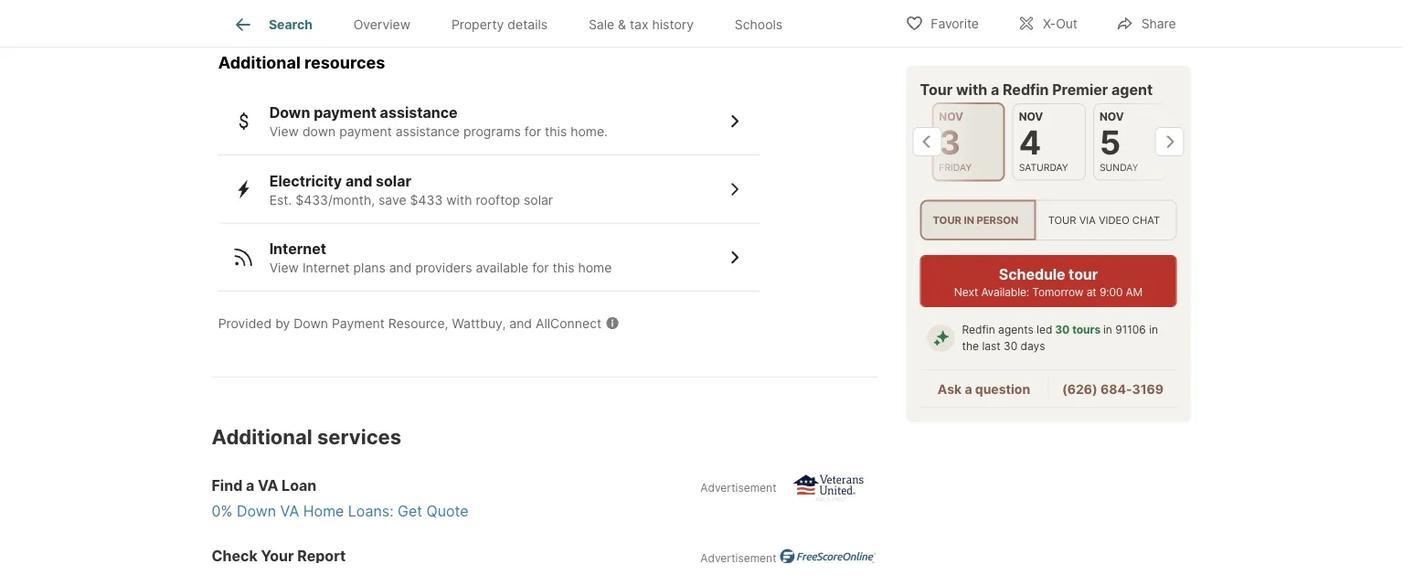 Task type: describe. For each thing, give the bounding box(es) containing it.
1 vertical spatial down
[[294, 316, 328, 331]]

sale
[[589, 17, 615, 32]]

9:00
[[1100, 286, 1123, 299]]

am
[[1126, 286, 1143, 299]]

in inside list box
[[964, 214, 975, 226]]

3169
[[1133, 382, 1164, 397]]

tab list containing search
[[212, 0, 818, 47]]

save
[[379, 192, 407, 208]]

details
[[508, 17, 548, 32]]

programs
[[464, 124, 521, 140]]

search link
[[232, 14, 313, 36]]

1 horizontal spatial in
[[1104, 323, 1113, 337]]

30 for tours
[[1056, 323, 1070, 337]]

chat
[[1133, 214, 1161, 226]]

search
[[269, 17, 313, 32]]

0 vertical spatial assistance
[[380, 104, 458, 122]]

tour for tour with a redfin premier agent
[[920, 80, 953, 98]]

loan
[[282, 477, 317, 494]]

share button
[[1101, 4, 1192, 42]]

additional resources
[[218, 52, 385, 72]]

additional for additional resources
[[218, 52, 301, 72]]

ask
[[938, 382, 962, 397]]

out
[[1056, 16, 1078, 32]]

the
[[963, 340, 980, 353]]

sale & tax history tab
[[568, 3, 715, 47]]

additional services
[[212, 424, 402, 449]]

redfin agents led 30 tours in 91106
[[963, 323, 1147, 337]]

1 vertical spatial assistance
[[396, 124, 460, 140]]

favorite
[[931, 16, 979, 32]]

favorite button
[[890, 4, 995, 42]]

91106
[[1116, 323, 1147, 337]]

premier
[[1053, 80, 1109, 98]]

person
[[977, 214, 1019, 226]]

services
[[317, 424, 402, 449]]

and inside electricity and solar est. $433/month, save                  $433 with rooftop solar
[[346, 172, 372, 190]]

available
[[476, 260, 529, 276]]

allconnect
[[536, 316, 602, 331]]

by
[[275, 316, 290, 331]]

view inside internet view internet plans and providers available for this home
[[269, 260, 299, 276]]

find
[[212, 477, 243, 494]]

loans:
[[348, 502, 394, 520]]

tour via video chat
[[1049, 214, 1161, 226]]

home.
[[571, 124, 608, 140]]

(626) 684-3169 link
[[1063, 382, 1164, 397]]

led
[[1037, 323, 1053, 337]]

provided by down payment resource, wattbuy, and allconnect
[[218, 316, 602, 331]]

(626)
[[1063, 382, 1098, 397]]

with inside electricity and solar est. $433/month, save                  $433 with rooftop solar
[[447, 192, 472, 208]]

last
[[983, 340, 1001, 353]]

property
[[452, 17, 504, 32]]

home
[[578, 260, 612, 276]]

0%
[[212, 502, 233, 520]]

wattbuy,
[[452, 316, 506, 331]]

down
[[303, 124, 336, 140]]

in inside in the last 30 days
[[1150, 323, 1159, 337]]

property details tab
[[431, 3, 568, 47]]

quote
[[427, 502, 469, 520]]

684-
[[1101, 382, 1133, 397]]

schools tab
[[715, 3, 803, 47]]

&
[[618, 17, 627, 32]]

tours
[[1073, 323, 1101, 337]]

(626) 684-3169
[[1063, 382, 1164, 397]]

0% down va home loans: get quote link
[[212, 500, 888, 522]]

list box containing tour in person
[[920, 200, 1177, 241]]

provided
[[218, 316, 272, 331]]

1 vertical spatial payment
[[339, 124, 392, 140]]

home
[[303, 502, 344, 520]]

a for find a va loan 0% down va home loans: get quote
[[246, 477, 255, 494]]

x-out
[[1043, 16, 1078, 32]]

tour for tour via video chat
[[1049, 214, 1077, 226]]

additional for additional services
[[212, 424, 313, 449]]

nov 3 friday
[[939, 110, 972, 173]]

2 vertical spatial and
[[510, 316, 532, 331]]

$433/month,
[[296, 192, 375, 208]]

1 horizontal spatial va
[[280, 502, 299, 520]]

tour with a redfin premier agent
[[920, 80, 1153, 98]]

0 vertical spatial redfin
[[1003, 80, 1049, 98]]

via
[[1080, 214, 1096, 226]]

providers
[[416, 260, 472, 276]]

in the last 30 days
[[963, 323, 1159, 353]]

at
[[1087, 286, 1097, 299]]

friday
[[939, 161, 972, 173]]

3
[[939, 123, 961, 162]]

video
[[1099, 214, 1130, 226]]

next
[[955, 286, 979, 299]]

nov 4 saturday
[[1019, 110, 1068, 173]]



Task type: vqa. For each thing, say whether or not it's contained in the screenshot.
the top And
yes



Task type: locate. For each thing, give the bounding box(es) containing it.
va
[[258, 477, 278, 494], [280, 502, 299, 520]]

0 vertical spatial 30
[[1056, 323, 1070, 337]]

1 vertical spatial internet
[[303, 260, 350, 276]]

0 vertical spatial solar
[[376, 172, 412, 190]]

30 right led
[[1056, 323, 1070, 337]]

resource,
[[388, 316, 449, 331]]

with up nov 3 friday
[[957, 80, 988, 98]]

sunday
[[1100, 161, 1139, 173]]

30
[[1056, 323, 1070, 337], [1004, 340, 1018, 353]]

0 vertical spatial and
[[346, 172, 372, 190]]

property details
[[452, 17, 548, 32]]

va left loan
[[258, 477, 278, 494]]

electricity and solar est. $433/month, save                  $433 with rooftop solar
[[269, 172, 553, 208]]

a
[[991, 80, 1000, 98], [965, 382, 973, 397], [246, 477, 255, 494]]

nov for 5
[[1100, 110, 1124, 123]]

1 horizontal spatial with
[[957, 80, 988, 98]]

nov up previous image
[[939, 110, 963, 123]]

down right 0%
[[237, 502, 276, 520]]

ask a question
[[938, 382, 1031, 397]]

2 horizontal spatial in
[[1150, 323, 1159, 337]]

2 vertical spatial a
[[246, 477, 255, 494]]

assistance
[[380, 104, 458, 122], [396, 124, 460, 140]]

list box
[[920, 200, 1177, 241]]

available:
[[982, 286, 1030, 299]]

history
[[652, 17, 694, 32]]

2 horizontal spatial nov
[[1100, 110, 1124, 123]]

30 for days
[[1004, 340, 1018, 353]]

1 vertical spatial for
[[532, 260, 549, 276]]

and
[[346, 172, 372, 190], [389, 260, 412, 276], [510, 316, 532, 331]]

est.
[[269, 192, 292, 208]]

days
[[1021, 340, 1046, 353]]

payment
[[332, 316, 385, 331]]

rooftop
[[476, 192, 520, 208]]

redfin up 4
[[1003, 80, 1049, 98]]

nov inside nov 4 saturday
[[1019, 110, 1043, 123]]

agent
[[1112, 80, 1153, 98]]

payment up down
[[314, 104, 377, 122]]

solar
[[376, 172, 412, 190], [524, 192, 553, 208]]

a for ask a question
[[965, 382, 973, 397]]

overview
[[354, 17, 411, 32]]

0 horizontal spatial redfin
[[963, 323, 996, 337]]

additional up find
[[212, 424, 313, 449]]

2 nov from the left
[[1019, 110, 1043, 123]]

electricity
[[269, 172, 342, 190]]

1 horizontal spatial redfin
[[1003, 80, 1049, 98]]

0 horizontal spatial with
[[447, 192, 472, 208]]

redfin
[[1003, 80, 1049, 98], [963, 323, 996, 337]]

tab list
[[212, 0, 818, 47]]

in right 91106
[[1150, 323, 1159, 337]]

for inside internet view internet plans and providers available for this home
[[532, 260, 549, 276]]

1 vertical spatial this
[[553, 260, 575, 276]]

and right plans
[[389, 260, 412, 276]]

down right by
[[294, 316, 328, 331]]

0 horizontal spatial 30
[[1004, 340, 1018, 353]]

view up by
[[269, 260, 299, 276]]

down inside "down payment assistance view down payment assistance programs for this home."
[[269, 104, 310, 122]]

schedule tour next available: tomorrow at 9:00 am
[[955, 265, 1143, 299]]

0 horizontal spatial va
[[258, 477, 278, 494]]

share
[[1142, 16, 1177, 32]]

a inside the find a va loan 0% down va home loans: get quote
[[246, 477, 255, 494]]

0 horizontal spatial a
[[246, 477, 255, 494]]

in left the person
[[964, 214, 975, 226]]

this left home
[[553, 260, 575, 276]]

plans
[[353, 260, 386, 276]]

internet view internet plans and providers available for this home
[[269, 240, 612, 276]]

nov down tour with a redfin premier agent
[[1019, 110, 1043, 123]]

and inside internet view internet plans and providers available for this home
[[389, 260, 412, 276]]

tomorrow
[[1033, 286, 1084, 299]]

solar right rooftop
[[524, 192, 553, 208]]

0 vertical spatial for
[[525, 124, 542, 140]]

with
[[957, 80, 988, 98], [447, 192, 472, 208]]

1 view from the top
[[269, 124, 299, 140]]

view
[[269, 124, 299, 140], [269, 260, 299, 276]]

down payment assistance view down payment assistance programs for this home.
[[269, 104, 608, 140]]

internet down est.
[[269, 240, 327, 258]]

nov for 4
[[1019, 110, 1043, 123]]

down up down
[[269, 104, 310, 122]]

with right $433
[[447, 192, 472, 208]]

tour left via
[[1049, 214, 1077, 226]]

for inside "down payment assistance view down payment assistance programs for this home."
[[525, 124, 542, 140]]

1 vertical spatial 30
[[1004, 340, 1018, 353]]

1 vertical spatial a
[[965, 382, 973, 397]]

1 vertical spatial view
[[269, 260, 299, 276]]

tax
[[630, 17, 649, 32]]

1 nov from the left
[[939, 110, 963, 123]]

1 horizontal spatial a
[[965, 382, 973, 397]]

2 view from the top
[[269, 260, 299, 276]]

solar up save
[[376, 172, 412, 190]]

tour for tour in person
[[933, 214, 962, 226]]

0 vertical spatial with
[[957, 80, 988, 98]]

1 vertical spatial additional
[[212, 424, 313, 449]]

1 horizontal spatial and
[[389, 260, 412, 276]]

x-
[[1043, 16, 1056, 32]]

1 vertical spatial va
[[280, 502, 299, 520]]

view left down
[[269, 124, 299, 140]]

saturday
[[1019, 161, 1068, 173]]

3 nov from the left
[[1100, 110, 1124, 123]]

1 horizontal spatial nov
[[1019, 110, 1043, 123]]

tour left the person
[[933, 214, 962, 226]]

schools
[[735, 17, 783, 32]]

in
[[964, 214, 975, 226], [1104, 323, 1113, 337], [1150, 323, 1159, 337]]

0 vertical spatial payment
[[314, 104, 377, 122]]

for right programs
[[525, 124, 542, 140]]

overview tab
[[333, 3, 431, 47]]

0 vertical spatial this
[[545, 124, 567, 140]]

0 vertical spatial view
[[269, 124, 299, 140]]

2 horizontal spatial a
[[991, 80, 1000, 98]]

0 vertical spatial internet
[[269, 240, 327, 258]]

0 horizontal spatial nov
[[939, 110, 963, 123]]

tour
[[920, 80, 953, 98], [933, 214, 962, 226], [1049, 214, 1077, 226]]

2 horizontal spatial and
[[510, 316, 532, 331]]

nov inside nov 3 friday
[[939, 110, 963, 123]]

nov
[[939, 110, 963, 123], [1019, 110, 1043, 123], [1100, 110, 1124, 123]]

30 down agents
[[1004, 340, 1018, 353]]

1 vertical spatial redfin
[[963, 323, 996, 337]]

1 vertical spatial with
[[447, 192, 472, 208]]

get
[[398, 502, 423, 520]]

2 vertical spatial down
[[237, 502, 276, 520]]

va down loan
[[280, 502, 299, 520]]

0 horizontal spatial solar
[[376, 172, 412, 190]]

4
[[1019, 123, 1041, 162]]

tour
[[1069, 265, 1098, 283]]

nov 5 sunday
[[1100, 110, 1139, 173]]

view inside "down payment assistance view down payment assistance programs for this home."
[[269, 124, 299, 140]]

1 vertical spatial and
[[389, 260, 412, 276]]

ask a question link
[[938, 382, 1031, 397]]

x-out button
[[1002, 4, 1094, 42]]

0 vertical spatial a
[[991, 80, 1000, 98]]

5
[[1100, 123, 1121, 162]]

previous image
[[913, 127, 942, 157]]

this inside "down payment assistance view down payment assistance programs for this home."
[[545, 124, 567, 140]]

0 vertical spatial down
[[269, 104, 310, 122]]

None button
[[932, 102, 1005, 181], [1013, 103, 1086, 181], [1093, 103, 1167, 181], [932, 102, 1005, 181], [1013, 103, 1086, 181], [1093, 103, 1167, 181]]

in right tours
[[1104, 323, 1113, 337]]

30 inside in the last 30 days
[[1004, 340, 1018, 353]]

1 vertical spatial solar
[[524, 192, 553, 208]]

additional down search link
[[218, 52, 301, 72]]

next image
[[1155, 127, 1185, 157]]

schedule
[[999, 265, 1066, 283]]

nov down the agent
[[1100, 110, 1124, 123]]

question
[[976, 382, 1031, 397]]

tour up previous image
[[920, 80, 953, 98]]

tour in person
[[933, 214, 1019, 226]]

and right the wattbuy,
[[510, 316, 532, 331]]

internet left plans
[[303, 260, 350, 276]]

0 horizontal spatial and
[[346, 172, 372, 190]]

0 horizontal spatial in
[[964, 214, 975, 226]]

0 vertical spatial va
[[258, 477, 278, 494]]

redfin up the at bottom
[[963, 323, 996, 337]]

find a va loan 0% down va home loans: get quote
[[212, 477, 469, 520]]

sale & tax history
[[589, 17, 694, 32]]

down inside the find a va loan 0% down va home loans: get quote
[[237, 502, 276, 520]]

for
[[525, 124, 542, 140], [532, 260, 549, 276]]

for right available
[[532, 260, 549, 276]]

resources
[[305, 52, 385, 72]]

0 vertical spatial additional
[[218, 52, 301, 72]]

advertisement
[[701, 482, 777, 495]]

nov inside nov 5 sunday
[[1100, 110, 1124, 123]]

nov for 3
[[939, 110, 963, 123]]

agents
[[999, 323, 1034, 337]]

$433
[[410, 192, 443, 208]]

1 horizontal spatial 30
[[1056, 323, 1070, 337]]

this left home.
[[545, 124, 567, 140]]

1 horizontal spatial solar
[[524, 192, 553, 208]]

payment right down
[[339, 124, 392, 140]]

and up "$433/month," on the top left of page
[[346, 172, 372, 190]]

this inside internet view internet plans and providers available for this home
[[553, 260, 575, 276]]

this
[[545, 124, 567, 140], [553, 260, 575, 276]]



